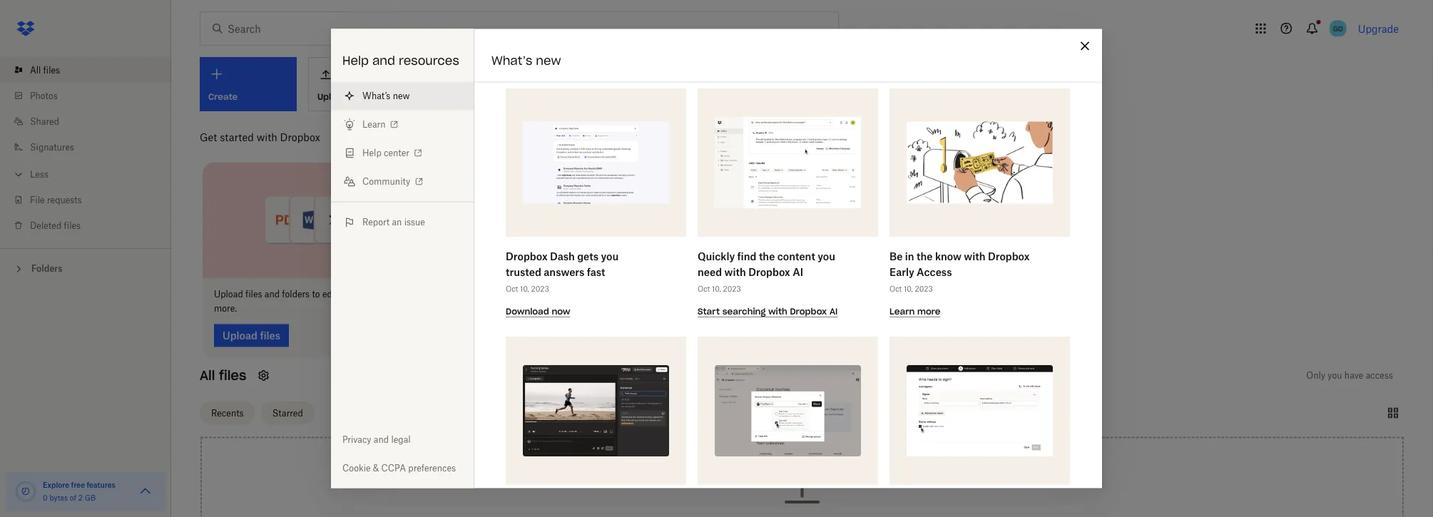 Task type: describe. For each thing, give the bounding box(es) containing it.
files inside deleted files link
[[64, 220, 81, 231]]

be in the know with dropbox early access oct 10, 2023
[[890, 250, 1030, 294]]

explore free features 0 bytes of 2 gb
[[43, 480, 115, 502]]

explore
[[43, 480, 69, 489]]

photos link
[[11, 83, 171, 108]]

or
[[842, 289, 850, 300]]

record button
[[525, 57, 622, 111]]

only
[[1307, 370, 1326, 381]]

signatures link
[[11, 134, 171, 160]]

0
[[43, 493, 48, 502]]

gb
[[85, 493, 96, 502]]

early
[[890, 266, 914, 278]]

requests
[[47, 194, 82, 205]]

learn for learn more
[[890, 306, 915, 317]]

folders
[[282, 289, 310, 300]]

with for share files with anyone and control edit or view access.
[[725, 289, 742, 300]]

create
[[426, 91, 455, 102]]

ai inside quickly find the content you need with dropbox ai oct 10, 2023
[[793, 266, 803, 278]]

folders button
[[0, 258, 171, 279]]

help center
[[362, 148, 410, 158]]

with inside quickly find the content you need with dropbox ai oct 10, 2023
[[725, 266, 746, 278]]

edit pdf button
[[634, 57, 731, 111]]

download now
[[506, 306, 570, 317]]

signatures
[[30, 142, 74, 152]]

create folder button
[[417, 57, 514, 111]]

and inside install on desktop to work on files offline and stay synced.
[[613, 289, 628, 300]]

sign,
[[369, 289, 388, 300]]

install
[[447, 289, 472, 300]]

you inside quickly find the content you need with dropbox ai oct 10, 2023
[[818, 250, 835, 263]]

with for start searching with dropbox ai
[[768, 306, 787, 317]]

free
[[71, 480, 85, 489]]

you inside dropbox dash gets you trusted answers fast oct 10, 2023
[[601, 250, 619, 263]]

now
[[552, 306, 570, 317]]

dropbox replay screen shows basic and advanced capabilities of the tool image
[[523, 366, 669, 457]]

share,
[[342, 289, 366, 300]]

recents button
[[200, 402, 255, 425]]

community link
[[331, 167, 474, 196]]

upload files and folders to edit, share, sign, and more.
[[214, 289, 405, 314]]

upgrade
[[1358, 22, 1399, 35]]

privacy
[[342, 434, 371, 445]]

and left folders
[[265, 289, 280, 300]]

file
[[30, 194, 45, 205]]

report an issue link
[[331, 208, 474, 237]]

upload
[[214, 289, 243, 300]]

dash answer screen image
[[523, 122, 669, 204]]

dropbox down control
[[790, 306, 827, 317]]

help for help center
[[362, 148, 382, 158]]

fast
[[587, 266, 605, 278]]

with inside "be in the know with dropbox early access oct 10, 2023"
[[964, 250, 986, 263]]

learn more link
[[890, 305, 941, 318]]

download
[[506, 306, 549, 317]]

report an issue
[[362, 217, 425, 228]]

starred button
[[261, 402, 314, 425]]

need
[[698, 266, 722, 278]]

edit pdf
[[643, 91, 678, 102]]

in
[[905, 250, 914, 263]]

community
[[362, 176, 410, 187]]

shared link
[[11, 108, 171, 134]]

dash
[[550, 250, 575, 263]]

all files inside list item
[[30, 65, 60, 75]]

share
[[679, 289, 703, 300]]

more.
[[214, 303, 237, 314]]

list containing all files
[[0, 49, 171, 248]]

dropbox inside quickly find the content you need with dropbox ai oct 10, 2023
[[749, 266, 790, 278]]

download now link
[[506, 305, 570, 318]]

the for know
[[917, 250, 933, 263]]

and right sign,
[[390, 289, 405, 300]]

content
[[777, 250, 815, 263]]

an
[[392, 217, 402, 228]]

and inside the "share files with anyone and control edit or view access."
[[776, 289, 791, 300]]

file requests link
[[11, 187, 171, 213]]

1 horizontal spatial all files
[[200, 367, 246, 384]]

view
[[853, 289, 871, 300]]

with for get started with dropbox
[[257, 131, 277, 143]]

deleted files
[[30, 220, 81, 231]]

resources
[[399, 54, 459, 68]]

folders
[[31, 263, 62, 274]]

what's inside button
[[362, 91, 391, 101]]

get signatures button
[[742, 57, 839, 111]]

quickly find the content you need with dropbox ai oct 10, 2023
[[698, 250, 835, 294]]

edit
[[824, 289, 840, 300]]

edit
[[643, 91, 660, 102]]

0 vertical spatial what's new
[[492, 54, 561, 68]]

help center link
[[331, 139, 474, 167]]

start searching with dropbox ai
[[698, 306, 838, 317]]

dropbox inside "be in the know with dropbox early access oct 10, 2023"
[[988, 250, 1030, 263]]

cookie & ccpa preferences button
[[331, 454, 474, 483]]

and up the what's new button
[[372, 54, 395, 68]]

the for content
[[759, 250, 775, 263]]

upgrade link
[[1358, 22, 1399, 35]]

learn link
[[331, 110, 474, 139]]

&
[[373, 463, 379, 474]]

access
[[1366, 370, 1393, 381]]

find
[[737, 250, 757, 263]]

1 vertical spatial all
[[200, 367, 215, 384]]

center
[[384, 148, 410, 158]]

1 horizontal spatial new
[[536, 54, 561, 68]]

2
[[78, 493, 83, 502]]

access
[[917, 266, 952, 278]]

install on desktop to work on files offline and stay synced.
[[447, 289, 628, 314]]

know
[[935, 250, 962, 263]]



Task type: locate. For each thing, give the bounding box(es) containing it.
shared
[[30, 116, 59, 127]]

all up photos
[[30, 65, 41, 75]]

be
[[890, 250, 903, 263]]

ai down content
[[793, 266, 803, 278]]

files inside install on desktop to work on files offline and stay synced.
[[566, 289, 583, 300]]

help up the what's new button
[[342, 54, 369, 68]]

new up learn link
[[393, 91, 410, 101]]

with up searching
[[725, 289, 742, 300]]

10, inside quickly find the content you need with dropbox ai oct 10, 2023
[[712, 285, 721, 294]]

0 horizontal spatial ai
[[793, 266, 803, 278]]

1 vertical spatial help
[[362, 148, 382, 158]]

to left work
[[521, 289, 529, 300]]

0 horizontal spatial all files
[[30, 65, 60, 75]]

gets
[[577, 250, 599, 263]]

someone looking at a paper coupon image
[[907, 122, 1053, 204]]

dropbox ai helps users search for files in their folders image
[[715, 117, 861, 209]]

all files up photos
[[30, 65, 60, 75]]

starred
[[272, 408, 303, 418]]

0 horizontal spatial to
[[312, 289, 320, 300]]

0 horizontal spatial the
[[759, 250, 775, 263]]

10, down need
[[712, 285, 721, 294]]

deleted files link
[[11, 213, 171, 238]]

on right work
[[554, 289, 564, 300]]

2 to from the left
[[521, 289, 529, 300]]

3 oct from the left
[[890, 285, 902, 294]]

files
[[43, 65, 60, 75], [64, 220, 81, 231], [245, 289, 262, 300], [566, 289, 583, 300], [705, 289, 722, 300], [219, 367, 246, 384]]

you left "have"
[[1328, 370, 1342, 381]]

all files list item
[[0, 57, 171, 83]]

1 horizontal spatial to
[[521, 289, 529, 300]]

on
[[474, 289, 484, 300], [554, 289, 564, 300]]

0 horizontal spatial 10,
[[520, 285, 529, 294]]

1 10, from the left
[[520, 285, 529, 294]]

0 horizontal spatial all
[[30, 65, 41, 75]]

anyone
[[745, 289, 774, 300]]

0 horizontal spatial on
[[474, 289, 484, 300]]

2 oct from the left
[[698, 285, 710, 294]]

1 horizontal spatial 2023
[[723, 285, 741, 294]]

with down anyone
[[768, 306, 787, 317]]

help and resources
[[342, 54, 459, 68]]

start
[[698, 306, 720, 317]]

get started with dropbox
[[200, 131, 320, 143]]

the
[[759, 250, 775, 263], [917, 250, 933, 263]]

what's new
[[492, 54, 561, 68], [362, 91, 410, 101]]

0 horizontal spatial learn
[[362, 119, 386, 130]]

files right 'deleted'
[[64, 220, 81, 231]]

what's new inside button
[[362, 91, 410, 101]]

0 horizontal spatial 2023
[[531, 285, 549, 294]]

what's new up learn link
[[362, 91, 410, 101]]

0 vertical spatial all
[[30, 65, 41, 75]]

0 vertical spatial new
[[536, 54, 561, 68]]

start searching with dropbox ai link
[[698, 305, 838, 318]]

quota usage element
[[14, 480, 37, 503]]

1 the from the left
[[759, 250, 775, 263]]

oct down early at bottom
[[890, 285, 902, 294]]

files inside the upload files and folders to edit, share, sign, and more.
[[245, 289, 262, 300]]

with down find
[[725, 266, 746, 278]]

10, inside "be in the know with dropbox early access oct 10, 2023"
[[904, 285, 913, 294]]

dropbox image
[[11, 14, 40, 43]]

preferences
[[408, 463, 456, 474]]

2 horizontal spatial you
[[1328, 370, 1342, 381]]

dropbox up anyone
[[749, 266, 790, 278]]

1 vertical spatial what's
[[362, 91, 391, 101]]

and left legal
[[374, 434, 389, 445]]

record
[[534, 91, 566, 102]]

1 horizontal spatial learn
[[890, 306, 915, 317]]

started
[[220, 131, 254, 143]]

1 horizontal spatial the
[[917, 250, 933, 263]]

the right find
[[759, 250, 775, 263]]

issue
[[404, 217, 425, 228]]

0 vertical spatial get
[[751, 91, 766, 102]]

0 vertical spatial learn
[[362, 119, 386, 130]]

to
[[312, 289, 320, 300], [521, 289, 529, 300]]

files right upload
[[245, 289, 262, 300]]

learn inside learn link
[[362, 119, 386, 130]]

control
[[794, 289, 822, 300]]

1 to from the left
[[312, 289, 320, 300]]

ai
[[793, 266, 803, 278], [830, 306, 838, 317]]

oct inside quickly find the content you need with dropbox ai oct 10, 2023
[[698, 285, 710, 294]]

dropbox inside dropbox dash gets you trusted answers fast oct 10, 2023
[[506, 250, 548, 263]]

2023 up download now 'link'
[[531, 285, 549, 294]]

get for get signatures
[[751, 91, 766, 102]]

and up the start searching with dropbox ai link
[[776, 289, 791, 300]]

more
[[917, 306, 941, 317]]

0 vertical spatial help
[[342, 54, 369, 68]]

help for help and resources
[[342, 54, 369, 68]]

new inside button
[[393, 91, 410, 101]]

files up now
[[566, 289, 583, 300]]

only you have access
[[1307, 370, 1393, 381]]

ai down edit
[[830, 306, 838, 317]]

1 horizontal spatial get
[[751, 91, 766, 102]]

list
[[0, 49, 171, 248]]

2023 inside quickly find the content you need with dropbox ai oct 10, 2023
[[723, 285, 741, 294]]

oct down trusted
[[506, 285, 518, 294]]

learn up "help center"
[[362, 119, 386, 130]]

synced.
[[466, 303, 496, 314]]

2 2023 from the left
[[723, 285, 741, 294]]

less
[[30, 169, 49, 179]]

all files link
[[11, 57, 171, 83]]

1 horizontal spatial ai
[[830, 306, 838, 317]]

to inside the upload files and folders to edit, share, sign, and more.
[[312, 289, 320, 300]]

get left started at the left of page
[[200, 131, 217, 143]]

new up record
[[536, 54, 561, 68]]

create folder
[[426, 91, 484, 102]]

2023 inside "be in the know with dropbox early access oct 10, 2023"
[[915, 285, 933, 294]]

1 horizontal spatial oct
[[698, 285, 710, 294]]

0 horizontal spatial you
[[601, 250, 619, 263]]

files up the recents
[[219, 367, 246, 384]]

files up start
[[705, 289, 722, 300]]

2 horizontal spatial 2023
[[915, 285, 933, 294]]

2 horizontal spatial oct
[[890, 285, 902, 294]]

1 on from the left
[[474, 289, 484, 300]]

1 vertical spatial new
[[393, 91, 410, 101]]

what's new button
[[331, 82, 474, 110]]

the right in
[[917, 250, 933, 263]]

10,
[[520, 285, 529, 294], [712, 285, 721, 294], [904, 285, 913, 294]]

file requests
[[30, 194, 82, 205]]

all files up recents button
[[200, 367, 246, 384]]

report
[[362, 217, 390, 228]]

share files with anyone and control edit or view access.
[[679, 289, 871, 314]]

all up recents button
[[200, 367, 215, 384]]

1 horizontal spatial 10,
[[712, 285, 721, 294]]

all inside list item
[[30, 65, 41, 75]]

dropbox capture permissions ui image
[[715, 366, 861, 457]]

folder
[[458, 91, 484, 102]]

and
[[372, 54, 395, 68], [265, 289, 280, 300], [390, 289, 405, 300], [613, 289, 628, 300], [776, 289, 791, 300], [374, 434, 389, 445]]

dropbox
[[280, 131, 320, 143], [506, 250, 548, 263], [988, 250, 1030, 263], [749, 266, 790, 278], [790, 306, 827, 317]]

learn inside learn more link
[[890, 306, 915, 317]]

1 vertical spatial get
[[200, 131, 217, 143]]

with
[[257, 131, 277, 143], [964, 250, 986, 263], [725, 266, 746, 278], [725, 289, 742, 300], [768, 306, 787, 317]]

1 horizontal spatial what's
[[492, 54, 532, 68]]

1 horizontal spatial what's new
[[492, 54, 561, 68]]

1 horizontal spatial on
[[554, 289, 564, 300]]

the inside quickly find the content you need with dropbox ai oct 10, 2023
[[759, 250, 775, 263]]

on up synced. at bottom
[[474, 289, 484, 300]]

desktop
[[486, 289, 519, 300]]

0 horizontal spatial oct
[[506, 285, 518, 294]]

files inside all files link
[[43, 65, 60, 75]]

dropbox up trusted
[[506, 250, 548, 263]]

all files
[[30, 65, 60, 75], [200, 367, 246, 384]]

legal
[[391, 434, 411, 445]]

stay
[[447, 303, 464, 314]]

photos
[[30, 90, 58, 101]]

0 vertical spatial all files
[[30, 65, 60, 75]]

of
[[70, 493, 76, 502]]

2 the from the left
[[917, 250, 933, 263]]

with right 'know'
[[964, 250, 986, 263]]

deleted
[[30, 220, 62, 231]]

help and resources dialog
[[331, 29, 1102, 517]]

get for get started with dropbox
[[200, 131, 217, 143]]

what's new up record
[[492, 54, 561, 68]]

10, down trusted
[[520, 285, 529, 294]]

you right content
[[818, 250, 835, 263]]

learn left the 'more'
[[890, 306, 915, 317]]

learn for learn
[[362, 119, 386, 130]]

the second step of dropbox sign, where a user can add signers and enable eid image
[[907, 366, 1053, 457]]

access.
[[679, 303, 709, 314]]

1 2023 from the left
[[531, 285, 549, 294]]

0 horizontal spatial what's
[[362, 91, 391, 101]]

0 horizontal spatial get
[[200, 131, 217, 143]]

10, down early at bottom
[[904, 285, 913, 294]]

to left edit,
[[312, 289, 320, 300]]

3 10, from the left
[[904, 285, 913, 294]]

2 on from the left
[[554, 289, 564, 300]]

1 oct from the left
[[506, 285, 518, 294]]

learn more
[[890, 306, 941, 317]]

dropbox right 'know'
[[988, 250, 1030, 263]]

2 10, from the left
[[712, 285, 721, 294]]

edit,
[[322, 289, 340, 300]]

files up photos
[[43, 65, 60, 75]]

1 vertical spatial all files
[[200, 367, 246, 384]]

cookie
[[342, 463, 371, 474]]

2023 inside dropbox dash gets you trusted answers fast oct 10, 2023
[[531, 285, 549, 294]]

oct down need
[[698, 285, 710, 294]]

have
[[1345, 370, 1364, 381]]

oct inside dropbox dash gets you trusted answers fast oct 10, 2023
[[506, 285, 518, 294]]

get
[[751, 91, 766, 102], [200, 131, 217, 143]]

less image
[[11, 167, 26, 182]]

1 horizontal spatial all
[[200, 367, 215, 384]]

dropbox right started at the left of page
[[280, 131, 320, 143]]

1 vertical spatial learn
[[890, 306, 915, 317]]

files inside the "share files with anyone and control edit or view access."
[[705, 289, 722, 300]]

and right offline
[[613, 289, 628, 300]]

recents
[[211, 408, 244, 418]]

to inside install on desktop to work on files offline and stay synced.
[[521, 289, 529, 300]]

with inside the "share files with anyone and control edit or view access."
[[725, 289, 742, 300]]

cookie & ccpa preferences
[[342, 463, 456, 474]]

signatures
[[769, 91, 815, 102]]

with right started at the left of page
[[257, 131, 277, 143]]

0 vertical spatial what's
[[492, 54, 532, 68]]

10, inside dropbox dash gets you trusted answers fast oct 10, 2023
[[520, 285, 529, 294]]

help left center at the top left of the page
[[362, 148, 382, 158]]

3 2023 from the left
[[915, 285, 933, 294]]

get signatures
[[751, 91, 815, 102]]

ccpa
[[381, 463, 406, 474]]

2 horizontal spatial 10,
[[904, 285, 913, 294]]

0 horizontal spatial what's new
[[362, 91, 410, 101]]

2023 down access at the bottom of the page
[[915, 285, 933, 294]]

get inside button
[[751, 91, 766, 102]]

offline
[[585, 289, 611, 300]]

privacy and legal
[[342, 434, 411, 445]]

bytes
[[50, 493, 68, 502]]

1 vertical spatial what's new
[[362, 91, 410, 101]]

2023 up searching
[[723, 285, 741, 294]]

quickly
[[698, 250, 735, 263]]

oct inside "be in the know with dropbox early access oct 10, 2023"
[[890, 285, 902, 294]]

trusted
[[506, 266, 541, 278]]

you up fast
[[601, 250, 619, 263]]

0 vertical spatial ai
[[793, 266, 803, 278]]

1 vertical spatial ai
[[830, 306, 838, 317]]

all
[[30, 65, 41, 75], [200, 367, 215, 384]]

get left signatures
[[751, 91, 766, 102]]

the inside "be in the know with dropbox early access oct 10, 2023"
[[917, 250, 933, 263]]

1 horizontal spatial you
[[818, 250, 835, 263]]

0 horizontal spatial new
[[393, 91, 410, 101]]



Task type: vqa. For each thing, say whether or not it's contained in the screenshot.


